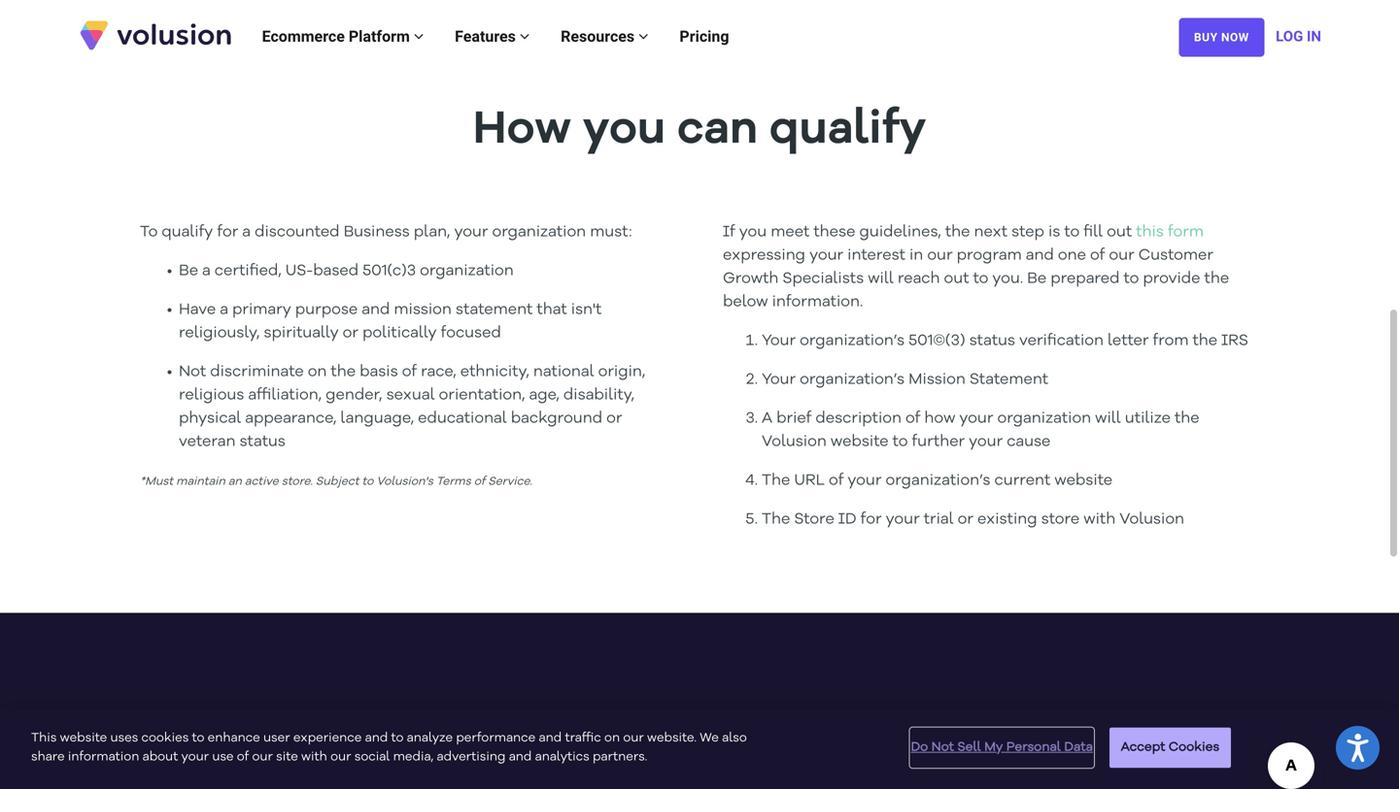 Task type: locate. For each thing, give the bounding box(es) containing it.
2 the from the top
[[762, 513, 790, 528]]

information
[[68, 752, 139, 764]]

1 vertical spatial out
[[944, 272, 969, 287]]

appearance,
[[245, 412, 337, 427]]

not right do
[[932, 742, 954, 755]]

0 vertical spatial with
[[1084, 513, 1116, 528]]

your left "trial"
[[886, 513, 920, 528]]

you for how
[[583, 107, 666, 154]]

0 horizontal spatial with
[[301, 752, 327, 764]]

status inside not discriminate on the basis of race, ethnicity, national origin, religious affiliation, gender, sexual orientation, age, disability, physical appearance, language, educational background or veteran status
[[239, 435, 285, 450]]

enhance
[[208, 733, 260, 745]]

you right if
[[739, 225, 767, 241]]

2 angle down image from the left
[[520, 29, 530, 44]]

will left "utilize"
[[1095, 412, 1121, 427]]

website
[[831, 435, 889, 450], [1055, 474, 1113, 489], [60, 733, 107, 745]]

basis
[[360, 365, 398, 380]]

0 vertical spatial your
[[762, 334, 796, 349]]

a up religiously,
[[220, 303, 228, 318]]

sexual
[[386, 388, 435, 404]]

angle down image
[[414, 29, 424, 44], [520, 29, 530, 44]]

gender,
[[326, 388, 382, 404]]

not up religious
[[179, 365, 206, 380]]

your inside if you meet these guidelines, the next step is to fill out this form expressing your interest in our program and one of our customer growth specialists will reach out to you. be prepared to provide the below information.
[[809, 248, 843, 264]]

religious
[[179, 388, 244, 404]]

be up have
[[179, 264, 198, 279]]

next
[[974, 225, 1008, 241]]

0 vertical spatial you
[[583, 107, 666, 154]]

0 horizontal spatial on
[[308, 365, 327, 380]]

website inside the a brief description of how your organization will utilize the volusion website to further your cause
[[831, 435, 889, 450]]

the inside the a brief description of how your organization will utilize the volusion website to further your cause
[[1175, 412, 1200, 427]]

1 horizontal spatial on
[[604, 733, 620, 745]]

accept
[[1121, 742, 1165, 755]]

0 horizontal spatial angle down image
[[414, 29, 424, 44]]

0 horizontal spatial for
[[217, 225, 238, 241]]

with
[[1084, 513, 1116, 528], [301, 752, 327, 764]]

to down program
[[973, 272, 988, 287]]

your left use
[[181, 752, 209, 764]]

1 vertical spatial your
[[762, 373, 796, 388]]

to qualify for a discounted business plan, your organization must:
[[140, 225, 632, 241]]

be inside if you meet these guidelines, the next step is to fill out this form expressing your interest in our program and one of our customer growth specialists will reach out to you. be prepared to provide the below information.
[[1027, 272, 1047, 287]]

angle down image for features
[[520, 29, 530, 44]]

be right you. at the right top of the page
[[1027, 272, 1047, 287]]

1 horizontal spatial will
[[1095, 412, 1121, 427]]

veteran
[[179, 435, 236, 450]]

0 vertical spatial organization's
[[800, 334, 905, 349]]

and down step
[[1026, 248, 1054, 264]]

to right subject
[[362, 477, 373, 488]]

the left url
[[762, 474, 790, 489]]

brief
[[776, 412, 812, 427]]

not
[[179, 365, 206, 380], [932, 742, 954, 755]]

2 vertical spatial organization's
[[886, 474, 991, 489]]

or inside have a primary purpose and mission statement that isn't religiously, spiritually or politically focused
[[343, 326, 358, 342]]

organization's down information.
[[800, 334, 905, 349]]

of right the terms
[[474, 477, 485, 488]]

0 horizontal spatial volusion
[[762, 435, 827, 450]]

to left provide
[[1124, 272, 1139, 287]]

1 horizontal spatial not
[[932, 742, 954, 755]]

a brief description of how your organization will utilize the volusion website to further your cause
[[762, 412, 1200, 450]]

you left can
[[583, 107, 666, 154]]

id
[[838, 513, 857, 528]]

1 horizontal spatial website
[[831, 435, 889, 450]]

utilize
[[1125, 412, 1171, 427]]

on inside not discriminate on the basis of race, ethnicity, national origin, religious affiliation, gender, sexual orientation, age, disability, physical appearance, language, educational background or veteran status
[[308, 365, 327, 380]]

your up id
[[848, 474, 882, 489]]

angle down image
[[638, 29, 648, 44]]

1 vertical spatial status
[[239, 435, 285, 450]]

a up have
[[202, 264, 211, 279]]

privacy alert dialog
[[0, 710, 1399, 790]]

free
[[604, 717, 688, 755]]

organization left must:
[[492, 225, 586, 241]]

1 horizontal spatial qualify
[[769, 107, 926, 154]]

volusion
[[762, 435, 827, 450], [1119, 513, 1184, 528]]

1 vertical spatial organization's
[[800, 373, 905, 388]]

statement
[[456, 303, 533, 318]]

a for primary
[[220, 303, 228, 318]]

1 vertical spatial website
[[1055, 474, 1113, 489]]

performance
[[456, 733, 536, 745]]

0 vertical spatial will
[[868, 272, 894, 287]]

website up store
[[1055, 474, 1113, 489]]

0 horizontal spatial will
[[868, 272, 894, 287]]

1 horizontal spatial a
[[220, 303, 228, 318]]

irs
[[1221, 334, 1248, 349]]

buy
[[1194, 31, 1218, 44]]

pricing link
[[664, 7, 745, 66]]

the left irs
[[1193, 334, 1218, 349]]

or right "trial"
[[958, 513, 973, 528]]

on inside this website uses cookies to enhance user experience and to analyze performance and traffic on our website. we also share information about your use of our site with our social media, advertising and analytics partners.
[[604, 733, 620, 745]]

for for try it free for 14 days
[[697, 717, 752, 755]]

the up gender,
[[331, 365, 356, 380]]

1 the from the top
[[762, 474, 790, 489]]

or down disability,
[[606, 412, 622, 427]]

orientation,
[[439, 388, 525, 404]]

open accessibe: accessibility options, statement and help image
[[1347, 734, 1369, 763]]

2 horizontal spatial for
[[860, 513, 882, 528]]

information.
[[772, 295, 863, 310]]

do not sell my personal data button
[[911, 729, 1093, 768]]

volusion right store
[[1119, 513, 1184, 528]]

your right plan,
[[454, 225, 488, 241]]

your
[[762, 334, 796, 349], [762, 373, 796, 388]]

of inside if you meet these guidelines, the next step is to fill out this form expressing your interest in our program and one of our customer growth specialists will reach out to you. be prepared to provide the below information.
[[1090, 248, 1105, 264]]

1 vertical spatial not
[[932, 742, 954, 755]]

analyze
[[407, 733, 453, 745]]

1 horizontal spatial angle down image
[[520, 29, 530, 44]]

organization for be a certified, us-based 501(c)3 organization
[[420, 264, 514, 279]]

to up media,
[[391, 733, 404, 745]]

try
[[495, 717, 558, 755]]

volusion for the store id for your trial or existing store with volusion
[[1119, 513, 1184, 528]]

to right is on the top right
[[1064, 225, 1080, 241]]

volusion logo image
[[78, 19, 233, 52]]

your for your organization's mission statement
[[762, 373, 796, 388]]

will down interest
[[868, 272, 894, 287]]

statement
[[970, 373, 1048, 388]]

volusion's
[[376, 477, 433, 488]]

letter
[[1108, 334, 1149, 349]]

0 horizontal spatial qualify
[[162, 225, 213, 241]]

2 vertical spatial website
[[60, 733, 107, 745]]

angle down image right platform
[[414, 29, 424, 44]]

the url of your organization's current website
[[762, 474, 1113, 489]]

with inside this website uses cookies to enhance user experience and to analyze performance and traffic on our website. we also share information about your use of our site with our social media, advertising and analytics partners.
[[301, 752, 327, 764]]

one
[[1058, 248, 1086, 264]]

cookies
[[141, 733, 189, 745]]

1 vertical spatial a
[[202, 264, 211, 279]]

0 horizontal spatial a
[[202, 264, 211, 279]]

and up "politically"
[[362, 303, 390, 318]]

or down purpose
[[343, 326, 358, 342]]

analytics
[[535, 752, 589, 764]]

your organization's mission statement
[[762, 373, 1048, 388]]

1 vertical spatial on
[[604, 733, 620, 745]]

based
[[313, 264, 359, 279]]

for right id
[[860, 513, 882, 528]]

angle down image inside ecommerce platform link
[[414, 29, 424, 44]]

your up 'specialists'
[[809, 248, 843, 264]]

0 horizontal spatial website
[[60, 733, 107, 745]]

to left further at the bottom of page
[[893, 435, 908, 450]]

do
[[911, 742, 928, 755]]

0 vertical spatial not
[[179, 365, 206, 380]]

ecommerce platform link
[[246, 7, 439, 66]]

website up information
[[60, 733, 107, 745]]

2 vertical spatial organization
[[997, 412, 1091, 427]]

0 vertical spatial qualify
[[769, 107, 926, 154]]

our up prepared
[[1109, 248, 1135, 264]]

the for the store id for your trial or existing store with volusion
[[762, 513, 790, 528]]

organization's up description
[[800, 373, 905, 388]]

ethnicity,
[[460, 365, 529, 380]]

the left store
[[762, 513, 790, 528]]

1 vertical spatial will
[[1095, 412, 1121, 427]]

of down fill
[[1090, 248, 1105, 264]]

the right "utilize"
[[1175, 412, 1200, 427]]

about
[[142, 752, 178, 764]]

0 vertical spatial or
[[343, 326, 358, 342]]

on up partners.
[[604, 733, 620, 745]]

0 horizontal spatial not
[[179, 365, 206, 380]]

organization for a brief description of how your organization will utilize the volusion website to further your cause
[[997, 412, 1091, 427]]

of inside not discriminate on the basis of race, ethnicity, national origin, religious affiliation, gender, sexual orientation, age, disability, physical appearance, language, educational background or veteran status
[[402, 365, 417, 380]]

focused
[[441, 326, 501, 342]]

now
[[1221, 31, 1249, 44]]

2 horizontal spatial a
[[242, 225, 251, 241]]

personal
[[1006, 742, 1061, 755]]

0 vertical spatial a
[[242, 225, 251, 241]]

0 vertical spatial the
[[762, 474, 790, 489]]

1 horizontal spatial volusion
[[1119, 513, 1184, 528]]

2 vertical spatial a
[[220, 303, 228, 318]]

1 horizontal spatial be
[[1027, 272, 1047, 287]]

organization
[[492, 225, 586, 241], [420, 264, 514, 279], [997, 412, 1091, 427]]

with right store
[[1084, 513, 1116, 528]]

1 horizontal spatial out
[[1107, 225, 1132, 241]]

organization's for 501©(3)
[[800, 334, 905, 349]]

for for the store id for your trial or existing store with volusion
[[860, 513, 882, 528]]

is
[[1048, 225, 1060, 241]]

our down user
[[252, 752, 273, 764]]

0 vertical spatial on
[[308, 365, 327, 380]]

or
[[343, 326, 358, 342], [606, 412, 622, 427], [958, 513, 973, 528]]

1 horizontal spatial for
[[697, 717, 752, 755]]

1 horizontal spatial you
[[739, 225, 767, 241]]

0 horizontal spatial or
[[343, 326, 358, 342]]

also
[[722, 733, 747, 745]]

angle down image left the resources
[[520, 29, 530, 44]]

of left how
[[906, 412, 920, 427]]

a inside have a primary purpose and mission statement that isn't religiously, spiritually or politically focused
[[220, 303, 228, 318]]

1 vertical spatial the
[[762, 513, 790, 528]]

with down experience
[[301, 752, 327, 764]]

your down 'below'
[[762, 334, 796, 349]]

organization up cause
[[997, 412, 1091, 427]]

volusion inside the a brief description of how your organization will utilize the volusion website to further your cause
[[762, 435, 827, 450]]

volusion down brief
[[762, 435, 827, 450]]

1 vertical spatial or
[[606, 412, 622, 427]]

1 angle down image from the left
[[414, 29, 424, 44]]

step
[[1011, 225, 1044, 241]]

1 vertical spatial organization
[[420, 264, 514, 279]]

the for the url of your organization's current website
[[762, 474, 790, 489]]

on up affiliation, at the left
[[308, 365, 327, 380]]

accept cookies button
[[1110, 728, 1231, 769]]

0 horizontal spatial out
[[944, 272, 969, 287]]

2 your from the top
[[762, 373, 796, 388]]

0 vertical spatial organization
[[492, 225, 586, 241]]

organization's for mission
[[800, 373, 905, 388]]

0 vertical spatial volusion
[[762, 435, 827, 450]]

advertising
[[437, 752, 506, 764]]

will inside if you meet these guidelines, the next step is to fill out this form expressing your interest in our program and one of our customer growth specialists will reach out to you. be prepared to provide the below information.
[[868, 272, 894, 287]]

organization's
[[800, 334, 905, 349], [800, 373, 905, 388], [886, 474, 991, 489]]

organization inside the a brief description of how your organization will utilize the volusion website to further your cause
[[997, 412, 1091, 427]]

religiously,
[[179, 326, 260, 342]]

organization up statement
[[420, 264, 514, 279]]

2 vertical spatial for
[[697, 717, 752, 755]]

0 horizontal spatial you
[[583, 107, 666, 154]]

you inside if you meet these guidelines, the next step is to fill out this form expressing your interest in our program and one of our customer growth specialists will reach out to you. be prepared to provide the below information.
[[739, 225, 767, 241]]

organization's down further at the bottom of page
[[886, 474, 991, 489]]

out right fill
[[1107, 225, 1132, 241]]

out
[[1107, 225, 1132, 241], [944, 272, 969, 287]]

a
[[762, 412, 773, 427]]

for up certified,
[[217, 225, 238, 241]]

of right use
[[237, 752, 249, 764]]

1 horizontal spatial or
[[606, 412, 622, 427]]

and inside if you meet these guidelines, the next step is to fill out this form expressing your interest in our program and one of our customer growth specialists will reach out to you. be prepared to provide the below information.
[[1026, 248, 1054, 264]]

your up a
[[762, 373, 796, 388]]

angle down image inside features link
[[520, 29, 530, 44]]

status up "statement"
[[969, 334, 1015, 349]]

1 vertical spatial for
[[860, 513, 882, 528]]

can
[[677, 107, 758, 154]]

buy now link
[[1179, 18, 1264, 57]]

your left cause
[[969, 435, 1003, 450]]

1 your from the top
[[762, 334, 796, 349]]

subject
[[316, 477, 359, 488]]

of inside the a brief description of how your organization will utilize the volusion website to further your cause
[[906, 412, 920, 427]]

0 vertical spatial for
[[217, 225, 238, 241]]

a up certified,
[[242, 225, 251, 241]]

2 horizontal spatial website
[[1055, 474, 1113, 489]]

sell
[[957, 742, 981, 755]]

to
[[140, 225, 158, 241]]

you.
[[992, 272, 1023, 287]]

the
[[762, 474, 790, 489], [762, 513, 790, 528]]

1 horizontal spatial status
[[969, 334, 1015, 349]]

2 horizontal spatial or
[[958, 513, 973, 528]]

status down appearance,
[[239, 435, 285, 450]]

politically
[[362, 326, 437, 342]]

0 vertical spatial website
[[831, 435, 889, 450]]

these
[[814, 225, 855, 241]]

of up sexual
[[402, 365, 417, 380]]

your right how
[[959, 412, 993, 427]]

the
[[945, 225, 970, 241], [1204, 272, 1229, 287], [1193, 334, 1218, 349], [331, 365, 356, 380], [1175, 412, 1200, 427]]

for right website.
[[697, 717, 752, 755]]

store
[[1041, 513, 1080, 528]]

0 horizontal spatial status
[[239, 435, 285, 450]]

reach
[[898, 272, 940, 287]]

1 vertical spatial you
[[739, 225, 767, 241]]

out right reach at the right of page
[[944, 272, 969, 287]]

ecommerce
[[262, 27, 345, 46]]

website down description
[[831, 435, 889, 450]]

features link
[[439, 7, 545, 66]]

1 vertical spatial qualify
[[162, 225, 213, 241]]

in
[[1307, 28, 1321, 45]]

1 vertical spatial with
[[301, 752, 327, 764]]

1 vertical spatial volusion
[[1119, 513, 1184, 528]]



Task type: vqa. For each thing, say whether or not it's contained in the screenshot.
build
no



Task type: describe. For each thing, give the bounding box(es) containing it.
share
[[31, 752, 65, 764]]

must:
[[590, 225, 632, 241]]

our down experience
[[330, 752, 351, 764]]

service.
[[488, 477, 532, 488]]

guidelines,
[[859, 225, 941, 241]]

interest
[[847, 248, 905, 264]]

website.
[[647, 733, 697, 745]]

mission
[[909, 373, 966, 388]]

our right in
[[927, 248, 953, 264]]

the store id for your trial or existing store with volusion
[[762, 513, 1184, 528]]

the right provide
[[1204, 272, 1229, 287]]

we
[[700, 733, 719, 745]]

meet
[[771, 225, 810, 241]]

not inside button
[[932, 742, 954, 755]]

affiliation,
[[248, 388, 322, 404]]

and down 'performance'
[[509, 752, 532, 764]]

an
[[228, 477, 242, 488]]

use
[[212, 752, 234, 764]]

maintain
[[176, 477, 225, 488]]

not inside not discriminate on the basis of race, ethnicity, national origin, religious affiliation, gender, sexual orientation, age, disability, physical appearance, language, educational background or veteran status
[[179, 365, 206, 380]]

site
[[276, 752, 298, 764]]

14
[[761, 717, 799, 755]]

social
[[354, 752, 390, 764]]

customer
[[1138, 248, 1213, 264]]

description
[[816, 412, 902, 427]]

log in
[[1276, 28, 1321, 45]]

physical
[[179, 412, 241, 427]]

resources
[[561, 27, 638, 46]]

a for certified,
[[202, 264, 211, 279]]

program
[[957, 248, 1022, 264]]

prepared
[[1051, 272, 1120, 287]]

the left next
[[945, 225, 970, 241]]

how
[[473, 107, 571, 154]]

race,
[[421, 365, 456, 380]]

this
[[1136, 225, 1164, 241]]

below
[[723, 295, 768, 310]]

if
[[723, 225, 735, 241]]

and up analytics
[[539, 733, 562, 745]]

do not sell my personal data
[[911, 742, 1093, 755]]

further
[[912, 435, 965, 450]]

discriminate
[[210, 365, 304, 380]]

plan,
[[414, 225, 450, 241]]

not discriminate on the basis of race, ethnicity, national origin, religious affiliation, gender, sexual orientation, age, disability, physical appearance, language, educational background or veteran status
[[179, 365, 645, 450]]

ecommerce platform
[[262, 27, 414, 46]]

from
[[1153, 334, 1189, 349]]

or inside not discriminate on the basis of race, ethnicity, national origin, religious affiliation, gender, sexual orientation, age, disability, physical appearance, language, educational background or veteran status
[[606, 412, 622, 427]]

current
[[994, 474, 1051, 489]]

accept cookies
[[1121, 742, 1220, 755]]

log in link
[[1276, 7, 1321, 66]]

growth
[[723, 272, 779, 287]]

your inside this website uses cookies to enhance user experience and to analyze performance and traffic on our website. we also share information about your use of our site with our social media, advertising and analytics partners.
[[181, 752, 209, 764]]

the inside not discriminate on the basis of race, ethnicity, national origin, religious affiliation, gender, sexual orientation, age, disability, physical appearance, language, educational background or veteran status
[[331, 365, 356, 380]]

and inside have a primary purpose and mission statement that isn't religiously, spiritually or politically focused
[[362, 303, 390, 318]]

form
[[1168, 225, 1204, 241]]

uses
[[110, 733, 138, 745]]

partners.
[[593, 752, 647, 764]]

your for your organization's 501©(3) status verification letter from the irs
[[762, 334, 796, 349]]

existing
[[977, 513, 1037, 528]]

buy now
[[1194, 31, 1249, 44]]

0 vertical spatial status
[[969, 334, 1015, 349]]

features
[[455, 27, 520, 46]]

501©(3)
[[909, 334, 965, 349]]

have
[[179, 303, 216, 318]]

terms
[[436, 477, 471, 488]]

website inside this website uses cookies to enhance user experience and to analyze performance and traffic on our website. we also share information about your use of our site with our social media, advertising and analytics partners.
[[60, 733, 107, 745]]

angle down image for ecommerce platform
[[414, 29, 424, 44]]

it
[[567, 717, 595, 755]]

this
[[31, 733, 57, 745]]

provide
[[1143, 272, 1200, 287]]

experience
[[293, 733, 362, 745]]

you for if
[[739, 225, 767, 241]]

expressing
[[723, 248, 806, 264]]

pricing
[[680, 27, 729, 46]]

501(c)3
[[363, 264, 416, 279]]

primary
[[232, 303, 291, 318]]

isn't
[[571, 303, 602, 318]]

volusion for a brief description of how your organization will utilize the volusion website to further your cause
[[762, 435, 827, 450]]

spiritually
[[264, 326, 339, 342]]

your organization's 501©(3) status verification letter from the irs
[[762, 334, 1248, 349]]

to inside the a brief description of how your organization will utilize the volusion website to further your cause
[[893, 435, 908, 450]]

disability,
[[563, 388, 634, 404]]

will inside the a brief description of how your organization will utilize the volusion website to further your cause
[[1095, 412, 1121, 427]]

0 vertical spatial out
[[1107, 225, 1132, 241]]

0 horizontal spatial be
[[179, 264, 198, 279]]

of inside this website uses cookies to enhance user experience and to analyze performance and traffic on our website. we also share information about your use of our site with our social media, advertising and analytics partners.
[[237, 752, 249, 764]]

if you meet these guidelines, the next step is to fill out this form expressing your interest in our program and one of our customer growth specialists will reach out to you. be prepared to provide the below information.
[[723, 225, 1229, 310]]

this form link
[[1136, 225, 1204, 241]]

in
[[909, 248, 923, 264]]

specialists
[[783, 272, 864, 287]]

origin,
[[598, 365, 645, 380]]

of right url
[[829, 474, 844, 489]]

and up social
[[365, 733, 388, 745]]

national
[[533, 365, 594, 380]]

1 horizontal spatial with
[[1084, 513, 1116, 528]]

2 vertical spatial or
[[958, 513, 973, 528]]

to right cookies
[[192, 733, 204, 745]]

store.
[[282, 477, 313, 488]]

media,
[[393, 752, 434, 764]]

our up partners.
[[623, 733, 644, 745]]

resources link
[[545, 7, 664, 66]]

how you can qualify
[[473, 107, 926, 154]]

how
[[924, 412, 955, 427]]

my
[[984, 742, 1003, 755]]



